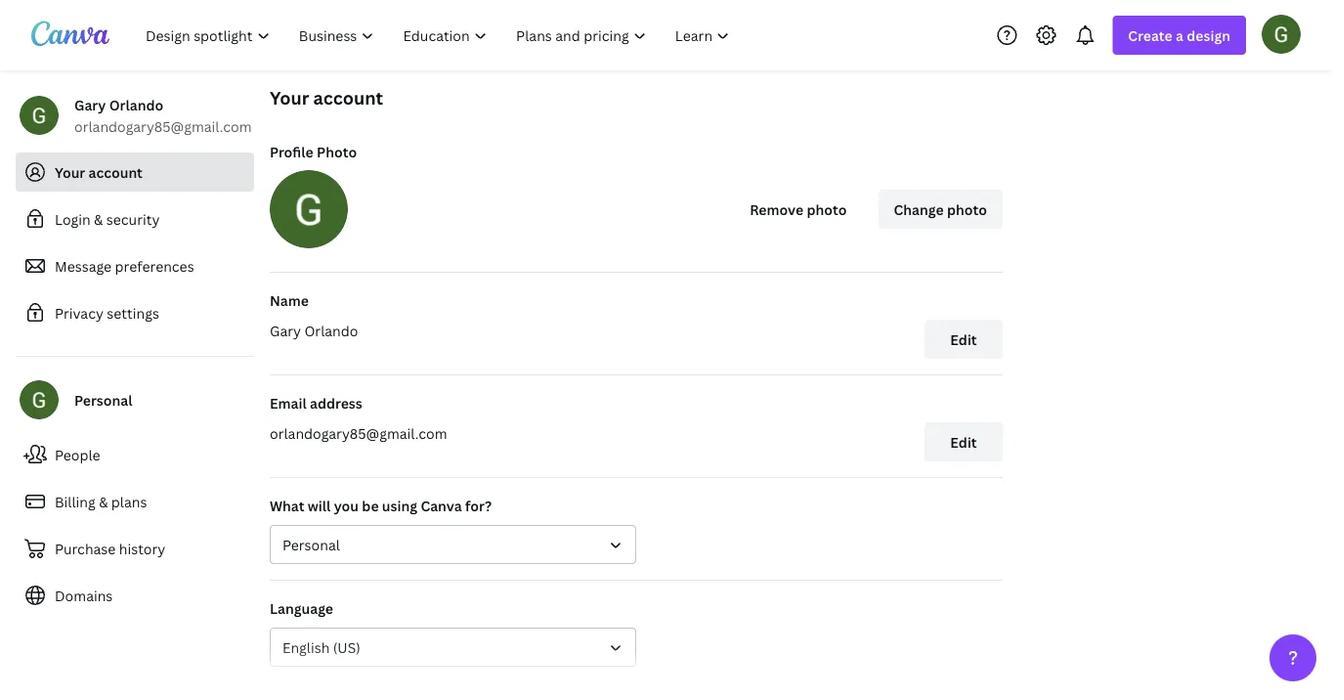 Task type: vqa. For each thing, say whether or not it's contained in the screenshot.
Orlando to the top
yes



Task type: locate. For each thing, give the bounding box(es) containing it.
your account up photo
[[270, 86, 383, 110]]

0 horizontal spatial photo
[[807, 200, 847, 219]]

change photo
[[894, 200, 988, 219]]

your up the login at the top left
[[55, 163, 85, 181]]

1 vertical spatial edit
[[951, 433, 978, 451]]

your
[[270, 86, 309, 110], [55, 163, 85, 181]]

remove photo
[[750, 200, 847, 219]]

1 vertical spatial account
[[89, 163, 143, 181]]

1 vertical spatial personal
[[283, 535, 340, 554]]

1 horizontal spatial orlando
[[305, 321, 358, 340]]

account
[[314, 86, 383, 110], [89, 163, 143, 181]]

1 horizontal spatial gary
[[270, 321, 301, 340]]

name
[[270, 291, 309, 309]]

orlando up your account link
[[109, 95, 163, 114]]

photo
[[807, 200, 847, 219], [948, 200, 988, 219]]

change photo button
[[879, 190, 1003, 229]]

orlando for gary orlando orlandogary85@gmail.com
[[109, 95, 163, 114]]

what
[[270, 496, 305, 515]]

edit
[[951, 330, 978, 349], [951, 433, 978, 451]]

0 vertical spatial orlandogary85@gmail.com
[[74, 117, 252, 135]]

gary inside gary orlando orlandogary85@gmail.com
[[74, 95, 106, 114]]

1 photo from the left
[[807, 200, 847, 219]]

1 horizontal spatial photo
[[948, 200, 988, 219]]

& right the login at the top left
[[94, 210, 103, 228]]

your up profile
[[270, 86, 309, 110]]

1 vertical spatial your
[[55, 163, 85, 181]]

2 edit from the top
[[951, 433, 978, 451]]

gary down name
[[270, 321, 301, 340]]

your account link
[[16, 153, 254, 192]]

orlandogary85@gmail.com
[[74, 117, 252, 135], [270, 424, 447, 442]]

1 vertical spatial &
[[99, 492, 108, 511]]

1 edit button from the top
[[925, 320, 1003, 359]]

your account
[[270, 86, 383, 110], [55, 163, 143, 181]]

1 vertical spatial your account
[[55, 163, 143, 181]]

&
[[94, 210, 103, 228], [99, 492, 108, 511]]

edit button for orlandogary85@gmail.com
[[925, 422, 1003, 462]]

1 horizontal spatial account
[[314, 86, 383, 110]]

2 photo from the left
[[948, 200, 988, 219]]

language
[[270, 599, 333, 618]]

profile
[[270, 142, 314, 161]]

your account up login & security
[[55, 163, 143, 181]]

privacy
[[55, 304, 104, 322]]

domains link
[[16, 576, 254, 615]]

privacy settings
[[55, 304, 159, 322]]

edit for orlandogary85@gmail.com
[[951, 433, 978, 451]]

0 vertical spatial orlando
[[109, 95, 163, 114]]

gary up your account link
[[74, 95, 106, 114]]

1 horizontal spatial your
[[270, 86, 309, 110]]

1 vertical spatial orlandogary85@gmail.com
[[270, 424, 447, 442]]

0 horizontal spatial gary
[[74, 95, 106, 114]]

1 vertical spatial orlando
[[305, 321, 358, 340]]

orlandogary85@gmail.com up your account link
[[74, 117, 252, 135]]

0 vertical spatial gary
[[74, 95, 106, 114]]

profile photo
[[270, 142, 357, 161]]

create a design button
[[1113, 16, 1247, 55]]

0 vertical spatial &
[[94, 210, 103, 228]]

account up photo
[[314, 86, 383, 110]]

1 horizontal spatial personal
[[283, 535, 340, 554]]

purchase history link
[[16, 529, 254, 568]]

people
[[55, 445, 100, 464]]

orlandogary85@gmail.com down address
[[270, 424, 447, 442]]

gary
[[74, 95, 106, 114], [270, 321, 301, 340]]

photo right 'change'
[[948, 200, 988, 219]]

personal up people
[[74, 391, 132, 409]]

0 vertical spatial edit
[[951, 330, 978, 349]]

photo for change photo
[[948, 200, 988, 219]]

orlando inside gary orlando orlandogary85@gmail.com
[[109, 95, 163, 114]]

security
[[106, 210, 160, 228]]

0 horizontal spatial personal
[[74, 391, 132, 409]]

email
[[270, 394, 307, 412]]

account up login & security
[[89, 163, 143, 181]]

0 horizontal spatial account
[[89, 163, 143, 181]]

photo
[[317, 142, 357, 161]]

what will you be using canva for?
[[270, 496, 492, 515]]

settings
[[107, 304, 159, 322]]

& left plans at left bottom
[[99, 492, 108, 511]]

1 vertical spatial gary
[[270, 321, 301, 340]]

1 edit from the top
[[951, 330, 978, 349]]

0 horizontal spatial orlando
[[109, 95, 163, 114]]

0 horizontal spatial your
[[55, 163, 85, 181]]

email address
[[270, 394, 363, 412]]

purchase
[[55, 539, 116, 558]]

personal
[[74, 391, 132, 409], [283, 535, 340, 554]]

orlando down name
[[305, 321, 358, 340]]

top level navigation element
[[133, 16, 747, 55]]

create
[[1129, 26, 1173, 44]]

& for login
[[94, 210, 103, 228]]

0 vertical spatial edit button
[[925, 320, 1003, 359]]

2 edit button from the top
[[925, 422, 1003, 462]]

1 horizontal spatial your account
[[270, 86, 383, 110]]

personal down will on the bottom left of the page
[[283, 535, 340, 554]]

gary for gary orlando
[[270, 321, 301, 340]]

edit button
[[925, 320, 1003, 359], [925, 422, 1003, 462]]

gary orlando
[[270, 321, 358, 340]]

photo right remove
[[807, 200, 847, 219]]

0 vertical spatial account
[[314, 86, 383, 110]]

1 vertical spatial edit button
[[925, 422, 1003, 462]]

message
[[55, 257, 112, 275]]

plans
[[111, 492, 147, 511]]

orlando
[[109, 95, 163, 114], [305, 321, 358, 340]]



Task type: describe. For each thing, give the bounding box(es) containing it.
0 vertical spatial personal
[[74, 391, 132, 409]]

orlando for gary orlando
[[305, 321, 358, 340]]

1 horizontal spatial orlandogary85@gmail.com
[[270, 424, 447, 442]]

login & security
[[55, 210, 160, 228]]

canva
[[421, 496, 462, 515]]

english
[[283, 638, 330, 657]]

Language: English (US) button
[[270, 628, 637, 667]]

personal inside button
[[283, 535, 340, 554]]

(us)
[[333, 638, 361, 657]]

login & security link
[[16, 199, 254, 239]]

will
[[308, 496, 331, 515]]

privacy settings link
[[16, 293, 254, 332]]

create a design
[[1129, 26, 1231, 44]]

& for billing
[[99, 492, 108, 511]]

edit button for gary orlando
[[925, 320, 1003, 359]]

be
[[362, 496, 379, 515]]

using
[[382, 496, 418, 515]]

domains
[[55, 586, 113, 605]]

login
[[55, 210, 91, 228]]

for?
[[465, 496, 492, 515]]

change
[[894, 200, 944, 219]]

0 horizontal spatial orlandogary85@gmail.com
[[74, 117, 252, 135]]

0 horizontal spatial your account
[[55, 163, 143, 181]]

billing & plans link
[[16, 482, 254, 521]]

gary for gary orlando orlandogary85@gmail.com
[[74, 95, 106, 114]]

design
[[1187, 26, 1231, 44]]

gary orlando orlandogary85@gmail.com
[[74, 95, 252, 135]]

message preferences link
[[16, 246, 254, 286]]

billing & plans
[[55, 492, 147, 511]]

history
[[119, 539, 166, 558]]

people link
[[16, 435, 254, 474]]

account inside your account link
[[89, 163, 143, 181]]

gary orlando image
[[1262, 14, 1302, 54]]

message preferences
[[55, 257, 194, 275]]

billing
[[55, 492, 96, 511]]

english (us)
[[283, 638, 361, 657]]

photo for remove photo
[[807, 200, 847, 219]]

purchase history
[[55, 539, 166, 558]]

remove
[[750, 200, 804, 219]]

address
[[310, 394, 363, 412]]

0 vertical spatial your
[[270, 86, 309, 110]]

edit for gary orlando
[[951, 330, 978, 349]]

remove photo button
[[735, 190, 863, 229]]

a
[[1176, 26, 1184, 44]]

0 vertical spatial your account
[[270, 86, 383, 110]]

preferences
[[115, 257, 194, 275]]

Personal button
[[270, 525, 637, 564]]

you
[[334, 496, 359, 515]]



